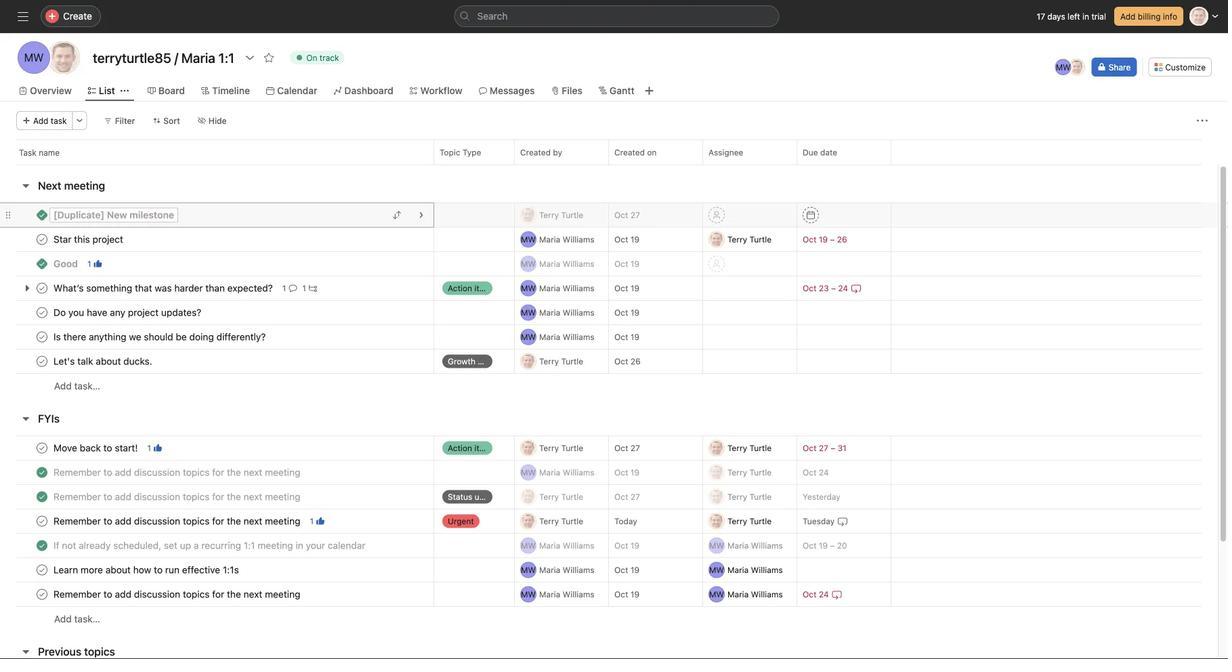 Task type: vqa. For each thing, say whether or not it's contained in the screenshot.
right 22
no



Task type: describe. For each thing, give the bounding box(es) containing it.
info
[[1163, 12, 1178, 21]]

mw inside 'creator for star this project' cell
[[521, 235, 536, 244]]

williams for creator for if not already scheduled, set up a recurring 1:1 meeting in your calendar cell
[[563, 541, 595, 551]]

created by
[[520, 148, 562, 157]]

1 creator for remember to add discussion topics for the next meeting cell from the top
[[514, 460, 609, 485]]

completed image for completed option related to remember to add discussion topics for the next meeting text box related to mw
[[34, 587, 50, 603]]

williams for 'creator for star this project' cell
[[563, 235, 595, 244]]

action item button
[[434, 436, 514, 460]]

search list box
[[454, 5, 780, 27]]

maria for creator for do you have any project updates? cell
[[539, 308, 561, 317]]

action for action item popup button
[[448, 444, 472, 453]]

growth
[[448, 357, 476, 366]]

creator for good cell
[[514, 251, 609, 276]]

19 for creator for learn more about how to run effective 1:1s cell
[[631, 566, 640, 575]]

19 for 1st creator for remember to add discussion topics for the next meeting cell from the top of the header fyis tree grid
[[631, 468, 640, 477]]

terry turtle inside creator for move back to start! cell
[[539, 444, 584, 453]]

19 for 'creator for star this project' cell
[[631, 235, 640, 244]]

1 horizontal spatial 26
[[837, 235, 848, 244]]

topic type
[[440, 148, 481, 157]]

due
[[803, 148, 818, 157]]

by
[[553, 148, 562, 157]]

row containing growth conversation
[[0, 349, 1218, 374]]

meeting
[[64, 179, 105, 192]]

on track
[[306, 53, 339, 62]]

1 inside the good 'cell'
[[87, 259, 91, 269]]

messages link
[[479, 83, 535, 98]]

maria williams inside creator for if not already scheduled, set up a recurring 1:1 meeting in your calendar cell
[[539, 541, 595, 551]]

if not already scheduled, set up a recurring 1:1 meeting in your calendar cell
[[0, 533, 434, 558]]

overview link
[[19, 83, 72, 98]]

creator for [duplicate] new milestone cell
[[514, 203, 609, 228]]

task
[[51, 116, 67, 125]]

creator for what's something that was harder than expected? cell
[[514, 276, 609, 301]]

row containing tt
[[0, 203, 1218, 228]]

action item button
[[434, 276, 514, 301]]

completed milestone checkbox for tt
[[37, 210, 47, 221]]

maria for creator for learn more about how to run effective 1:1s cell
[[539, 566, 561, 575]]

Move back to start! text field
[[51, 442, 142, 455]]

list
[[99, 85, 115, 96]]

creator for let's talk about ducks. cell
[[514, 349, 609, 374]]

creator for learn more about how to run effective 1:1s cell
[[514, 558, 609, 583]]

days
[[1048, 12, 1066, 21]]

tt inside creator for [duplicate] new milestone cell
[[523, 210, 534, 220]]

growth conversation
[[448, 357, 527, 366]]

mw inside creator for is there anything we should be doing differently? cell
[[521, 332, 536, 342]]

williams for creator for is there anything we should be doing differently? cell
[[563, 332, 595, 342]]

hide
[[209, 116, 227, 125]]

trial
[[1092, 12, 1107, 21]]

completed milestone checkbox for mw
[[37, 259, 47, 269]]

add task… button for next meeting
[[54, 379, 100, 394]]

tuesday
[[803, 517, 835, 526]]

add task button
[[16, 111, 73, 130]]

add inside header fyis tree grid
[[54, 614, 72, 625]]

maria for creator for is there anything we should be doing differently? cell
[[539, 332, 561, 342]]

creator for star this project cell
[[514, 227, 609, 252]]

remember to add discussion topics for the next meeting cell for second creator for remember to add discussion topics for the next meeting cell from the top of the header fyis tree grid
[[0, 485, 434, 510]]

19 for creator for do you have any project updates? cell
[[631, 308, 640, 317]]

Good text field
[[51, 257, 82, 271]]

status
[[448, 492, 473, 502]]

oct 27 – 31
[[803, 444, 847, 453]]

next
[[38, 179, 61, 192]]

add task… row for next meeting
[[0, 373, 1218, 398]]

1 comment image
[[289, 284, 297, 292]]

williams for creator for what's something that was harder than expected? cell
[[563, 284, 595, 293]]

collapse task list for this section image for fyis
[[20, 413, 31, 424]]

date
[[821, 148, 838, 157]]

completed image for completed checkbox in the move back to start! cell
[[34, 440, 50, 456]]

add to starred image
[[264, 52, 275, 63]]

completed checkbox for move back to start! text box
[[34, 440, 50, 456]]

let's talk about ducks. cell
[[0, 349, 434, 374]]

oct 27 for status update
[[615, 492, 640, 502]]

19 for creator for good cell
[[631, 259, 640, 269]]

is there anything we should be doing differently? cell
[[0, 325, 434, 350]]

oct 19 for creator for if not already scheduled, set up a recurring 1:1 meeting in your calendar cell
[[615, 541, 640, 551]]

terry inside creator for [duplicate] new milestone cell
[[539, 210, 559, 220]]

track
[[320, 53, 339, 62]]

in
[[1083, 12, 1090, 21]]

1 button inside the good 'cell'
[[85, 257, 105, 271]]

topic
[[440, 148, 461, 157]]

remember to add discussion topics for the next meeting text field for tt
[[51, 490, 305, 504]]

completed image for completed checkbox inside the what's something that was harder than expected? cell
[[34, 280, 50, 296]]

– for 26
[[830, 235, 835, 244]]

on
[[306, 53, 317, 62]]

fyis
[[38, 412, 60, 425]]

completed image for completed checkbox in do you have any project updates? cell
[[34, 305, 50, 321]]

repeats image for oct 24
[[832, 589, 843, 600]]

tt inside creator for let's talk about ducks. cell
[[523, 357, 534, 366]]

24 inside "row"
[[839, 284, 849, 293]]

type
[[463, 148, 481, 157]]

on
[[647, 148, 657, 157]]

sort
[[164, 116, 180, 125]]

collapse task list for this section image
[[20, 647, 31, 657]]

customize
[[1166, 62, 1206, 72]]

1 horizontal spatial more actions image
[[1197, 115, 1208, 126]]

completed checkbox for is there anything we should be doing differently? 'text box'
[[34, 329, 50, 345]]

details image
[[417, 211, 426, 219]]

urgent
[[448, 517, 474, 526]]

1 vertical spatial 24
[[819, 468, 829, 477]]

oct 19 for creator for do you have any project updates? cell
[[615, 308, 640, 317]]

terry turtle inside creator for [duplicate] new milestone cell
[[539, 210, 584, 220]]

next meeting button
[[38, 173, 105, 198]]

next meeting
[[38, 179, 105, 192]]

maria for 1st creator for remember to add discussion topics for the next meeting cell from the top of the header fyis tree grid
[[539, 468, 561, 477]]

add inside header next meeting tree grid
[[54, 381, 72, 392]]

filter button
[[98, 111, 141, 130]]

urgent button
[[434, 509, 514, 534]]

add tab image
[[644, 85, 655, 96]]

completed checkbox for mw's remember to add discussion topics for the next meeting text field
[[34, 465, 50, 481]]

terry turtle inside creator for let's talk about ducks. cell
[[539, 357, 584, 366]]

board
[[158, 85, 185, 96]]

oct 23 – 24
[[803, 284, 849, 293]]

calendar link
[[266, 83, 317, 98]]

learn more about how to run effective 1:1s cell
[[0, 558, 434, 583]]

completed image for completed option associated with remember to add discussion topics for the next meeting text field for tt
[[34, 513, 50, 530]]

20
[[837, 541, 848, 551]]

header fyis tree grid
[[0, 436, 1218, 632]]

files link
[[551, 83, 583, 98]]

mw inside creator for if not already scheduled, set up a recurring 1:1 meeting in your calendar cell
[[521, 541, 536, 551]]

add task… for next meeting
[[54, 381, 100, 392]]

remember to add discussion topics for the next meeting text field for mw
[[51, 588, 305, 601]]

0 horizontal spatial more actions image
[[76, 117, 84, 125]]

1 subtask image
[[309, 284, 317, 292]]

mw inside creator for good cell
[[521, 259, 536, 269]]

oct 19 for creator for learn more about how to run effective 1:1s cell
[[615, 566, 640, 575]]

calendar
[[277, 85, 317, 96]]

messages
[[490, 85, 535, 96]]

customize button
[[1149, 58, 1212, 77]]

previous topics
[[38, 645, 115, 658]]

williams for 1st creator for remember to add discussion topics for the next meeting cell from the top of the header fyis tree grid
[[563, 468, 595, 477]]

maria williams inside 'creator for star this project' cell
[[539, 235, 595, 244]]

repeats image for tuesday
[[838, 516, 849, 527]]

created for created on
[[615, 148, 645, 157]]

add task… for fyis
[[54, 614, 100, 625]]

growth conversation button
[[434, 349, 527, 374]]

add task… row for fyis
[[0, 607, 1218, 632]]

maria williams inside creator for is there anything we should be doing differently? cell
[[539, 332, 595, 342]]

oct 19 – 20
[[803, 541, 848, 551]]

update
[[475, 492, 502, 502]]

timeline
[[212, 85, 250, 96]]

row containing task name
[[0, 140, 1229, 165]]

williams for 4th creator for remember to add discussion topics for the next meeting cell from the top of the header fyis tree grid
[[563, 590, 595, 599]]

yesterday
[[803, 492, 841, 502]]

maria for 'creator for star this project' cell
[[539, 235, 561, 244]]

overview
[[30, 85, 72, 96]]

completed checkbox for the star this project text box
[[34, 231, 50, 248]]

name
[[39, 148, 60, 157]]

17
[[1037, 12, 1046, 21]]

27 inside header next meeting tree grid
[[631, 210, 640, 220]]

search button
[[454, 5, 780, 27]]

maria for creator for good cell
[[539, 259, 561, 269]]

mw inside creator for what's something that was harder than expected? cell
[[521, 284, 536, 293]]

add inside add billing info button
[[1121, 12, 1136, 21]]

mw inside creator for do you have any project updates? cell
[[521, 308, 536, 317]]

17 days left in trial
[[1037, 12, 1107, 21]]

remember to add discussion topics for the next meeting cell for 1st creator for remember to add discussion topics for the next meeting cell from the top of the header fyis tree grid
[[0, 460, 434, 485]]

23
[[819, 284, 829, 293]]

dashboard
[[345, 85, 393, 96]]

oct 27 inside header next meeting tree grid
[[615, 210, 640, 220]]

action for action item dropdown button
[[448, 284, 472, 293]]

completed image for fyis
[[34, 465, 50, 481]]

2 vertical spatial 24
[[819, 590, 829, 599]]

collapse task list for this section image for next meeting
[[20, 180, 31, 191]]

Let's talk about ducks. text field
[[51, 355, 156, 368]]

add task… button for fyis
[[54, 612, 100, 627]]



Task type: locate. For each thing, give the bounding box(es) containing it.
1 vertical spatial item
[[475, 444, 491, 453]]

creator for is there anything we should be doing differently? cell
[[514, 325, 609, 350]]

2 oct 27 from the top
[[615, 444, 640, 453]]

26 inside "row"
[[631, 357, 641, 366]]

conversation
[[478, 357, 527, 366]]

3 remember to add discussion topics for the next meeting cell from the top
[[0, 509, 434, 534]]

1 for urgent
[[310, 517, 314, 526]]

2 collapse task list for this section image from the top
[[20, 413, 31, 424]]

Completed checkbox
[[34, 329, 50, 345], [34, 465, 50, 481], [34, 489, 50, 505], [34, 513, 50, 530], [34, 587, 50, 603]]

27
[[631, 210, 640, 220], [631, 444, 640, 453], [819, 444, 829, 453], [631, 492, 640, 502]]

1 button
[[85, 257, 105, 271], [145, 442, 165, 455], [307, 515, 327, 528]]

terry turtle
[[539, 210, 584, 220], [728, 235, 772, 244], [539, 357, 584, 366], [539, 444, 584, 453], [728, 444, 772, 453], [728, 468, 772, 477], [539, 492, 584, 502], [728, 492, 772, 502], [539, 517, 584, 526], [728, 517, 772, 526]]

1 button for action item
[[145, 442, 165, 455]]

creator for remember to add discussion topics for the next meeting cell
[[514, 460, 609, 485], [514, 485, 609, 510], [514, 509, 609, 534], [514, 582, 609, 607]]

completed checkbox for let's talk about ducks. text box
[[34, 353, 50, 370]]

completed milestone image inside the good 'cell'
[[37, 259, 47, 269]]

completed milestone image left good "text box"
[[37, 259, 47, 269]]

1 vertical spatial collapse task list for this section image
[[20, 413, 31, 424]]

2 vertical spatial 1 button
[[307, 515, 327, 528]]

2 oct 24 from the top
[[803, 590, 829, 599]]

2 remember to add discussion topics for the next meeting cell from the top
[[0, 485, 434, 510]]

– for 20
[[830, 541, 835, 551]]

4 completed checkbox from the top
[[34, 513, 50, 530]]

completed checkbox inside is there anything we should be doing differently? cell
[[34, 329, 50, 345]]

0 vertical spatial remember to add discussion topics for the next meeting text field
[[51, 490, 305, 504]]

maria williams inside creator for do you have any project updates? cell
[[539, 308, 595, 317]]

completed image inside move back to start! cell
[[34, 440, 50, 456]]

oct 19 – 26
[[803, 235, 848, 244]]

1 vertical spatial remember to add discussion topics for the next meeting text field
[[51, 588, 305, 601]]

– for 24
[[831, 284, 836, 293]]

billing
[[1138, 12, 1161, 21]]

0 vertical spatial 24
[[839, 284, 849, 293]]

9 oct 19 from the top
[[615, 590, 640, 599]]

completed checkbox inside if not already scheduled, set up a recurring 1:1 meeting in your calendar cell
[[34, 538, 50, 554]]

completed checkbox for remember to add discussion topics for the next meeting text box related to mw
[[34, 587, 50, 603]]

action item inside action item dropdown button
[[448, 284, 491, 293]]

remember to add discussion topics for the next meeting text field down learn more about how to run effective 1:1s text field
[[51, 588, 305, 601]]

2 completed image from the top
[[34, 465, 50, 481]]

1 task… from the top
[[74, 381, 100, 392]]

completed milestone image for tt
[[37, 210, 47, 221]]

19 for creator for is there anything we should be doing differently? cell
[[631, 332, 640, 342]]

star this project cell
[[0, 227, 434, 252]]

Star this project text field
[[51, 233, 127, 246]]

1 completed milestone image from the top
[[37, 210, 47, 221]]

0 vertical spatial add task… row
[[0, 373, 1218, 398]]

2 oct 19 from the top
[[615, 259, 640, 269]]

row containing action item
[[0, 276, 1218, 301]]

0 horizontal spatial 26
[[631, 357, 641, 366]]

turtle inside creator for [duplicate] new milestone cell
[[561, 210, 584, 220]]

add task… row
[[0, 373, 1218, 398], [0, 607, 1218, 632]]

search
[[477, 11, 508, 22]]

0 vertical spatial repeats image
[[838, 516, 849, 527]]

williams for creator for learn more about how to run effective 1:1s cell
[[563, 566, 595, 575]]

7 completed image from the top
[[34, 513, 50, 530]]

2 task… from the top
[[74, 614, 100, 625]]

0 vertical spatial oct 27
[[615, 210, 640, 220]]

good cell
[[0, 251, 434, 276]]

add
[[1121, 12, 1136, 21], [33, 116, 48, 125], [54, 381, 72, 392], [54, 614, 72, 625]]

1 vertical spatial oct 24
[[803, 590, 829, 599]]

5 completed image from the top
[[34, 440, 50, 456]]

williams inside creator for do you have any project updates? cell
[[563, 308, 595, 317]]

1 vertical spatial 26
[[631, 357, 641, 366]]

add task… button down let's talk about ducks. text box
[[54, 379, 100, 394]]

creator for do you have any project updates? cell
[[514, 300, 609, 325]]

timeline link
[[201, 83, 250, 98]]

turtle inside creator for move back to start! cell
[[561, 444, 584, 453]]

1 vertical spatial task…
[[74, 614, 100, 625]]

1 vertical spatial oct 27
[[615, 444, 640, 453]]

action item
[[448, 284, 491, 293], [448, 444, 491, 453]]

completed milestone image for mw
[[37, 259, 47, 269]]

1 created from the left
[[520, 148, 551, 157]]

fyis button
[[38, 407, 60, 431]]

oct 27
[[615, 210, 640, 220], [615, 444, 640, 453], [615, 492, 640, 502]]

action item for action item popup button
[[448, 444, 491, 453]]

topics
[[84, 645, 115, 658]]

2 add task… row from the top
[[0, 607, 1218, 632]]

1 inside move back to start! cell
[[147, 444, 151, 453]]

dashboard link
[[334, 83, 393, 98]]

williams inside 'creator for star this project' cell
[[563, 235, 595, 244]]

0 horizontal spatial 1
[[87, 259, 91, 269]]

–
[[830, 235, 835, 244], [831, 284, 836, 293], [831, 444, 836, 453], [830, 541, 835, 551]]

action inside popup button
[[448, 444, 472, 453]]

create
[[63, 11, 92, 22]]

task… inside header fyis tree grid
[[74, 614, 100, 625]]

2 action item from the top
[[448, 444, 491, 453]]

add task… up previous topics button
[[54, 614, 100, 625]]

completed image for completed option inside the is there anything we should be doing differently? cell
[[34, 329, 50, 345]]

completed checkbox inside move back to start! cell
[[34, 440, 50, 456]]

19 for creator for if not already scheduled, set up a recurring 1:1 meeting in your calendar cell
[[631, 541, 640, 551]]

1 add task… button from the top
[[54, 379, 100, 394]]

2 item from the top
[[475, 444, 491, 453]]

expand sidebar image
[[18, 11, 28, 22]]

tt inside creator for move back to start! cell
[[523, 444, 534, 453]]

oct 19 for creator for good cell
[[615, 259, 640, 269]]

What's something that was harder than expected? text field
[[51, 282, 277, 295]]

0 vertical spatial completed milestone checkbox
[[37, 210, 47, 221]]

2 completed checkbox from the top
[[34, 280, 50, 296]]

previous topics button
[[38, 640, 115, 659]]

4 completed checkbox from the top
[[34, 353, 50, 370]]

creator for if not already scheduled, set up a recurring 1:1 meeting in your calendar cell
[[514, 533, 609, 558]]

add left task
[[33, 116, 48, 125]]

oct 19 for 1st creator for remember to add discussion topics for the next meeting cell from the top of the header fyis tree grid
[[615, 468, 640, 477]]

add inside add task button
[[33, 116, 48, 125]]

3 creator for remember to add discussion topics for the next meeting cell from the top
[[514, 509, 609, 534]]

do you have any project updates? cell
[[0, 300, 434, 325]]

williams inside creator for what's something that was harder than expected? cell
[[563, 284, 595, 293]]

completed milestone checkbox down 'next'
[[37, 210, 47, 221]]

8 oct 19 from the top
[[615, 566, 640, 575]]

1 horizontal spatial 1 button
[[145, 442, 165, 455]]

1 button for urgent
[[307, 515, 327, 528]]

8 completed image from the top
[[34, 538, 50, 554]]

status update
[[448, 492, 502, 502]]

2 remember to add discussion topics for the next meeting text field from the top
[[51, 588, 305, 601]]

3 oct 19 from the top
[[615, 284, 640, 293]]

completed checkbox for learn more about how to run effective 1:1s text field
[[34, 562, 50, 578]]

on track button
[[284, 48, 351, 67]]

add task
[[33, 116, 67, 125]]

terry inside creator for move back to start! cell
[[539, 444, 559, 453]]

more actions image right task
[[76, 117, 84, 125]]

workflow
[[421, 85, 463, 96]]

1 vertical spatial add task…
[[54, 614, 100, 625]]

maria williams
[[539, 235, 595, 244], [539, 259, 595, 269], [539, 284, 595, 293], [539, 308, 595, 317], [539, 332, 595, 342], [539, 468, 595, 477], [539, 541, 595, 551], [728, 541, 783, 551], [539, 566, 595, 575], [728, 566, 783, 575], [539, 590, 595, 599], [728, 590, 783, 599]]

2 vertical spatial completed image
[[34, 562, 50, 578]]

add up fyis "button"
[[54, 381, 72, 392]]

add left the billing
[[1121, 12, 1136, 21]]

1 vertical spatial completed milestone image
[[37, 259, 47, 269]]

1 for action item
[[147, 444, 151, 453]]

1 completed checkbox from the top
[[34, 329, 50, 345]]

2 vertical spatial 1
[[310, 517, 314, 526]]

gantt link
[[599, 83, 635, 98]]

4 remember to add discussion topics for the next meeting cell from the top
[[0, 582, 434, 607]]

completed checkbox inside star this project cell
[[34, 231, 50, 248]]

add task… button
[[54, 379, 100, 394], [54, 612, 100, 627]]

add task… down let's talk about ducks. text box
[[54, 381, 100, 392]]

item for action item popup button
[[475, 444, 491, 453]]

maria williams inside creator for what's something that was harder than expected? cell
[[539, 284, 595, 293]]

31
[[838, 444, 847, 453]]

maria inside creator for is there anything we should be doing differently? cell
[[539, 332, 561, 342]]

task… for next meeting
[[74, 381, 100, 392]]

1 vertical spatial completed milestone checkbox
[[37, 259, 47, 269]]

0 vertical spatial remember to add discussion topics for the next meeting text field
[[51, 466, 305, 479]]

turtle
[[561, 210, 584, 220], [750, 235, 772, 244], [561, 357, 584, 366], [561, 444, 584, 453], [750, 444, 772, 453], [750, 468, 772, 477], [561, 492, 584, 502], [750, 492, 772, 502], [561, 517, 584, 526], [750, 517, 772, 526]]

0 vertical spatial task…
[[74, 381, 100, 392]]

completed image inside do you have any project updates? cell
[[34, 305, 50, 321]]

None text field
[[89, 45, 238, 70]]

24 left repeats icon at the top right of page
[[839, 284, 849, 293]]

oct 24
[[803, 468, 829, 477], [803, 590, 829, 599]]

3 oct 27 from the top
[[615, 492, 640, 502]]

row
[[0, 140, 1229, 165], [16, 164, 1202, 165], [0, 203, 1218, 228], [0, 227, 1218, 252], [0, 251, 1218, 276], [0, 276, 1218, 301], [0, 300, 1218, 325], [0, 325, 1218, 350], [0, 349, 1218, 374], [0, 436, 1218, 461], [0, 460, 1218, 485], [0, 485, 1218, 510], [0, 509, 1218, 534], [0, 533, 1218, 558], [0, 558, 1218, 583], [0, 582, 1218, 607]]

remember to add discussion topics for the next meeting text field up if not already scheduled, set up a recurring 1:1 meeting in your calendar text field
[[51, 490, 305, 504]]

0 vertical spatial 1 button
[[85, 257, 105, 271]]

created left on
[[615, 148, 645, 157]]

action inside dropdown button
[[448, 284, 472, 293]]

2 vertical spatial oct 27
[[615, 492, 640, 502]]

add task… inside header fyis tree grid
[[54, 614, 100, 625]]

0 vertical spatial oct 24
[[803, 468, 829, 477]]

remember to add discussion topics for the next meeting text field for tt
[[51, 515, 305, 528]]

due date
[[803, 148, 838, 157]]

maria
[[539, 235, 561, 244], [539, 259, 561, 269], [539, 284, 561, 293], [539, 308, 561, 317], [539, 332, 561, 342], [539, 468, 561, 477], [539, 541, 561, 551], [728, 541, 749, 551], [539, 566, 561, 575], [728, 566, 749, 575], [539, 590, 561, 599], [728, 590, 749, 599]]

turtle inside creator for let's talk about ducks. cell
[[561, 357, 584, 366]]

19 for 4th creator for remember to add discussion topics for the next meeting cell from the top of the header fyis tree grid
[[631, 590, 640, 599]]

0 vertical spatial completed image
[[34, 231, 50, 248]]

2 remember to add discussion topics for the next meeting text field from the top
[[51, 515, 305, 528]]

completed checkbox inside the what's something that was harder than expected? cell
[[34, 280, 50, 296]]

repeats image
[[851, 283, 862, 294]]

– inside "row"
[[831, 284, 836, 293]]

completed checkbox inside 'learn more about how to run effective 1:1s' cell
[[34, 562, 50, 578]]

completed milestone checkbox inside [duplicate] new milestone cell
[[37, 210, 47, 221]]

Completed checkbox
[[34, 231, 50, 248], [34, 280, 50, 296], [34, 305, 50, 321], [34, 353, 50, 370], [34, 440, 50, 456], [34, 538, 50, 554], [34, 562, 50, 578]]

0 horizontal spatial 1 button
[[85, 257, 105, 271]]

status update button
[[434, 485, 514, 509]]

2 creator for remember to add discussion topics for the next meeting cell from the top
[[514, 485, 609, 510]]

2 completed milestone checkbox from the top
[[37, 259, 47, 269]]

row containing status update
[[0, 485, 1218, 510]]

1 add task… from the top
[[54, 381, 100, 392]]

– left 20
[[830, 541, 835, 551]]

1 collapse task list for this section image from the top
[[20, 180, 31, 191]]

task… for fyis
[[74, 614, 100, 625]]

0 vertical spatial item
[[475, 284, 491, 293]]

oct 19 for 4th creator for remember to add discussion topics for the next meeting cell from the top of the header fyis tree grid
[[615, 590, 640, 599]]

1 remember to add discussion topics for the next meeting cell from the top
[[0, 460, 434, 485]]

more actions image down the customize
[[1197, 115, 1208, 126]]

filter
[[115, 116, 135, 125]]

williams
[[563, 235, 595, 244], [563, 259, 595, 269], [563, 284, 595, 293], [563, 308, 595, 317], [563, 332, 595, 342], [563, 468, 595, 477], [563, 541, 595, 551], [751, 541, 783, 551], [563, 566, 595, 575], [751, 566, 783, 575], [563, 590, 595, 599], [751, 590, 783, 599]]

oct 19
[[615, 235, 640, 244], [615, 259, 640, 269], [615, 284, 640, 293], [615, 308, 640, 317], [615, 332, 640, 342], [615, 468, 640, 477], [615, 541, 640, 551], [615, 566, 640, 575], [615, 590, 640, 599]]

Is there anything we should be doing differently? text field
[[51, 330, 270, 344]]

maria for 4th creator for remember to add discussion topics for the next meeting cell from the top of the header fyis tree grid
[[539, 590, 561, 599]]

5 oct 19 from the top
[[615, 332, 640, 342]]

assignee
[[709, 148, 744, 157]]

1 vertical spatial add task… button
[[54, 612, 100, 627]]

completed milestone checkbox inside the good 'cell'
[[37, 259, 47, 269]]

0 vertical spatial 1
[[87, 259, 91, 269]]

header next meeting tree grid
[[0, 203, 1218, 398]]

collapse task list for this section image
[[20, 180, 31, 191], [20, 413, 31, 424]]

remember to add discussion topics for the next meeting text field up if not already scheduled, set up a recurring 1:1 meeting in your calendar text field
[[51, 515, 305, 528]]

– left 31
[[831, 444, 836, 453]]

maria inside creator for good cell
[[539, 259, 561, 269]]

1 add task… row from the top
[[0, 373, 1218, 398]]

completed image inside is there anything we should be doing differently? cell
[[34, 329, 50, 345]]

5 completed checkbox from the top
[[34, 587, 50, 603]]

more actions image
[[1197, 115, 1208, 126], [76, 117, 84, 125]]

0 vertical spatial add task… button
[[54, 379, 100, 394]]

oct 24 down oct 19 – 20
[[803, 590, 829, 599]]

item for action item dropdown button
[[475, 284, 491, 293]]

created on
[[615, 148, 657, 157]]

– for 31
[[831, 444, 836, 453]]

1 button inside the remember to add discussion topics for the next meeting cell
[[307, 515, 327, 528]]

1 action item from the top
[[448, 284, 491, 293]]

3 completed checkbox from the top
[[34, 489, 50, 505]]

3 completed image from the top
[[34, 562, 50, 578]]

add task… button inside header next meeting tree grid
[[54, 379, 100, 394]]

completed image for completed checkbox in let's talk about ducks. cell
[[34, 353, 50, 370]]

6 completed image from the top
[[34, 489, 50, 505]]

Remember to add discussion topics for the next meeting text field
[[51, 490, 305, 504], [51, 588, 305, 601]]

0 vertical spatial collapse task list for this section image
[[20, 180, 31, 191]]

item inside popup button
[[475, 444, 491, 453]]

oct 26
[[615, 357, 641, 366]]

add billing info button
[[1115, 7, 1184, 26]]

2 completed milestone image from the top
[[37, 259, 47, 269]]

repeats image
[[838, 516, 849, 527], [832, 589, 843, 600]]

1 oct 27 from the top
[[615, 210, 640, 220]]

1 vertical spatial completed image
[[34, 465, 50, 481]]

maria for creator for what's something that was harder than expected? cell
[[539, 284, 561, 293]]

0 vertical spatial 26
[[837, 235, 848, 244]]

williams inside creator for if not already scheduled, set up a recurring 1:1 meeting in your calendar cell
[[563, 541, 595, 551]]

Learn more about how to run effective 1:1s text field
[[51, 563, 243, 577]]

3 completed checkbox from the top
[[34, 305, 50, 321]]

maria inside creator for what's something that was harder than expected? cell
[[539, 284, 561, 293]]

completed image inside star this project cell
[[34, 231, 50, 248]]

mw inside creator for learn more about how to run effective 1:1s cell
[[521, 566, 536, 575]]

move tasks between sections image
[[393, 211, 401, 219]]

6 oct 19 from the top
[[615, 468, 640, 477]]

maria for creator for if not already scheduled, set up a recurring 1:1 meeting in your calendar cell
[[539, 541, 561, 551]]

task… down let's talk about ducks. text box
[[74, 381, 100, 392]]

remember to add discussion topics for the next meeting text field for mw
[[51, 466, 305, 479]]

If not already scheduled, set up a recurring 1:1 meeting in your calendar text field
[[51, 539, 370, 553]]

0 vertical spatial completed milestone image
[[37, 210, 47, 221]]

1 vertical spatial 1 button
[[145, 442, 165, 455]]

add task… button inside header fyis tree grid
[[54, 612, 100, 627]]

previous
[[38, 645, 81, 658]]

1 remember to add discussion topics for the next meeting text field from the top
[[51, 466, 305, 479]]

maria inside 'creator for star this project' cell
[[539, 235, 561, 244]]

action item for action item dropdown button
[[448, 284, 491, 293]]

1 oct 24 from the top
[[803, 468, 829, 477]]

remember to add discussion topics for the next meeting text field down move back to start! cell
[[51, 466, 305, 479]]

19
[[631, 235, 640, 244], [819, 235, 828, 244], [631, 259, 640, 269], [631, 284, 640, 293], [631, 308, 640, 317], [631, 332, 640, 342], [631, 468, 640, 477], [631, 541, 640, 551], [819, 541, 828, 551], [631, 566, 640, 575], [631, 590, 640, 599]]

1 item from the top
[[475, 284, 491, 293]]

– right 23
[[831, 284, 836, 293]]

1 horizontal spatial 1
[[147, 444, 151, 453]]

completed checkbox inside let's talk about ducks. cell
[[34, 353, 50, 370]]

Do you have any project updates? text field
[[51, 306, 206, 320]]

0 vertical spatial action item
[[448, 284, 491, 293]]

maria williams inside creator for good cell
[[539, 259, 595, 269]]

sort button
[[147, 111, 186, 130]]

1
[[87, 259, 91, 269], [147, 444, 151, 453], [310, 517, 314, 526]]

gantt
[[610, 85, 635, 96]]

maria williams inside creator for learn more about how to run effective 1:1s cell
[[539, 566, 595, 575]]

3 completed image from the top
[[34, 329, 50, 345]]

remember to add discussion topics for the next meeting cell for 4th creator for remember to add discussion topics for the next meeting cell from the top of the header fyis tree grid
[[0, 582, 434, 607]]

create button
[[41, 5, 101, 27]]

1 action from the top
[[448, 284, 472, 293]]

maria inside creator for learn more about how to run effective 1:1s cell
[[539, 566, 561, 575]]

6 completed checkbox from the top
[[34, 538, 50, 554]]

task… up previous topics button
[[74, 614, 100, 625]]

repeats image down 20
[[832, 589, 843, 600]]

9 completed image from the top
[[34, 587, 50, 603]]

tab actions image
[[121, 87, 129, 95]]

1 vertical spatial action item
[[448, 444, 491, 453]]

show options image
[[245, 52, 256, 63]]

26
[[837, 235, 848, 244], [631, 357, 641, 366]]

1 vertical spatial action
[[448, 444, 472, 453]]

repeats image right the tuesday
[[838, 516, 849, 527]]

share
[[1109, 62, 1131, 72]]

williams inside creator for learn more about how to run effective 1:1s cell
[[563, 566, 595, 575]]

4 completed image from the top
[[34, 353, 50, 370]]

completed checkbox inside do you have any project updates? cell
[[34, 305, 50, 321]]

Completed milestone checkbox
[[37, 210, 47, 221], [37, 259, 47, 269]]

1 vertical spatial add task… row
[[0, 607, 1218, 632]]

completed checkbox for if not already scheduled, set up a recurring 1:1 meeting in your calendar text field
[[34, 538, 50, 554]]

action item inside action item popup button
[[448, 444, 491, 453]]

workflow link
[[410, 83, 463, 98]]

completed image
[[34, 280, 50, 296], [34, 305, 50, 321], [34, 329, 50, 345], [34, 353, 50, 370], [34, 440, 50, 456], [34, 489, 50, 505], [34, 513, 50, 530], [34, 538, 50, 554], [34, 587, 50, 603]]

creator for move back to start! cell
[[514, 436, 609, 461]]

oct 27 down created on
[[615, 210, 640, 220]]

completed checkbox inside "row"
[[34, 489, 50, 505]]

1 remember to add discussion topics for the next meeting text field from the top
[[51, 490, 305, 504]]

board link
[[148, 83, 185, 98]]

share button
[[1092, 58, 1137, 77]]

created left by on the top
[[520, 148, 551, 157]]

oct 24 up yesterday
[[803, 468, 829, 477]]

left
[[1068, 12, 1081, 21]]

maria inside creator for do you have any project updates? cell
[[539, 308, 561, 317]]

remember to add discussion topics for the next meeting cell containing 1
[[0, 509, 434, 534]]

2 add task… button from the top
[[54, 612, 100, 627]]

7 completed checkbox from the top
[[34, 562, 50, 578]]

completed checkbox for remember to add discussion topics for the next meeting text field for tt
[[34, 513, 50, 530]]

1 vertical spatial repeats image
[[832, 589, 843, 600]]

2 add task… from the top
[[54, 614, 100, 625]]

today
[[615, 517, 638, 526]]

Remember to add discussion topics for the next meeting text field
[[51, 466, 305, 479], [51, 515, 305, 528]]

2 horizontal spatial 1
[[310, 517, 314, 526]]

[duplicate] new milestone cell
[[0, 203, 434, 228]]

terry inside creator for let's talk about ducks. cell
[[539, 357, 559, 366]]

oct 27 right creator for move back to start! cell
[[615, 444, 640, 453]]

5 completed checkbox from the top
[[34, 440, 50, 456]]

item
[[475, 284, 491, 293], [475, 444, 491, 453]]

completed image
[[34, 231, 50, 248], [34, 465, 50, 481], [34, 562, 50, 578]]

maria inside creator for if not already scheduled, set up a recurring 1:1 meeting in your calendar cell
[[539, 541, 561, 551]]

williams inside creator for is there anything we should be doing differently? cell
[[563, 332, 595, 342]]

0 horizontal spatial created
[[520, 148, 551, 157]]

completed checkbox for remember to add discussion topics for the next meeting text box related to tt
[[34, 489, 50, 505]]

completed image for completed checkbox within if not already scheduled, set up a recurring 1:1 meeting in your calendar cell
[[34, 538, 50, 554]]

add up previous
[[54, 614, 72, 625]]

item inside dropdown button
[[475, 284, 491, 293]]

remember to add discussion topics for the next meeting cell for 2nd creator for remember to add discussion topics for the next meeting cell from the bottom of the header fyis tree grid
[[0, 509, 434, 534]]

1 completed checkbox from the top
[[34, 231, 50, 248]]

add task… inside header next meeting tree grid
[[54, 381, 100, 392]]

24 down oct 27 – 31
[[819, 468, 829, 477]]

task
[[19, 148, 36, 157]]

2 action from the top
[[448, 444, 472, 453]]

24
[[839, 284, 849, 293], [819, 468, 829, 477], [819, 590, 829, 599]]

oct 19 for 'creator for star this project' cell
[[615, 235, 640, 244]]

williams for creator for do you have any project updates? cell
[[563, 308, 595, 317]]

add billing info
[[1121, 12, 1178, 21]]

completed milestone checkbox left good "text box"
[[37, 259, 47, 269]]

7 oct 19 from the top
[[615, 541, 640, 551]]

2 completed checkbox from the top
[[34, 465, 50, 481]]

remember to add discussion topics for the next meeting cell
[[0, 460, 434, 485], [0, 485, 434, 510], [0, 509, 434, 534], [0, 582, 434, 607]]

task…
[[74, 381, 100, 392], [74, 614, 100, 625]]

1 completed milestone checkbox from the top
[[37, 210, 47, 221]]

task name
[[19, 148, 60, 157]]

4 creator for remember to add discussion topics for the next meeting cell from the top
[[514, 582, 609, 607]]

completed image inside if not already scheduled, set up a recurring 1:1 meeting in your calendar cell
[[34, 538, 50, 554]]

hide button
[[192, 111, 233, 130]]

oct 19 for creator for is there anything we should be doing differently? cell
[[615, 332, 640, 342]]

1 button inside move back to start! cell
[[145, 442, 165, 455]]

24 down oct 19 – 20
[[819, 590, 829, 599]]

completed image inside let's talk about ducks. cell
[[34, 353, 50, 370]]

completed milestone image down 'next'
[[37, 210, 47, 221]]

completed image for next meeting
[[34, 231, 50, 248]]

williams inside creator for good cell
[[563, 259, 595, 269]]

williams for creator for good cell
[[563, 259, 595, 269]]

oct 27 for action item
[[615, 444, 640, 453]]

add task… button up previous topics button
[[54, 612, 100, 627]]

2 horizontal spatial 1 button
[[307, 515, 327, 528]]

0 vertical spatial action
[[448, 284, 472, 293]]

collapse task list for this section image left 'next'
[[20, 180, 31, 191]]

[Duplicate] New milestone text field
[[51, 208, 178, 222]]

0 vertical spatial add task…
[[54, 381, 100, 392]]

completed image inside 'learn more about how to run effective 1:1s' cell
[[34, 562, 50, 578]]

1 horizontal spatial created
[[615, 148, 645, 157]]

2 created from the left
[[615, 148, 645, 157]]

created for created by
[[520, 148, 551, 157]]

files
[[562, 85, 583, 96]]

1 oct 19 from the top
[[615, 235, 640, 244]]

created
[[520, 148, 551, 157], [615, 148, 645, 157]]

1 vertical spatial 1
[[147, 444, 151, 453]]

1 completed image from the top
[[34, 231, 50, 248]]

4 oct 19 from the top
[[615, 308, 640, 317]]

oct
[[615, 210, 629, 220], [615, 235, 629, 244], [803, 235, 817, 244], [615, 259, 629, 269], [615, 284, 629, 293], [803, 284, 817, 293], [615, 308, 629, 317], [615, 332, 629, 342], [615, 357, 629, 366], [615, 444, 629, 453], [803, 444, 817, 453], [615, 468, 629, 477], [803, 468, 817, 477], [615, 492, 629, 502], [615, 541, 629, 551], [803, 541, 817, 551], [615, 566, 629, 575], [615, 590, 629, 599], [803, 590, 817, 599]]

collapse task list for this section image left fyis
[[20, 413, 31, 424]]

completed checkbox for do you have any project updates? text box
[[34, 305, 50, 321]]

what's something that was harder than expected? cell
[[0, 276, 434, 301]]

expand subtask list for the task what's something that was harder than expected? image
[[22, 283, 33, 294]]

completed image for completed option inside the "row"
[[34, 489, 50, 505]]

list link
[[88, 83, 115, 98]]

– up 'oct 23 – 24'
[[830, 235, 835, 244]]

1 completed image from the top
[[34, 280, 50, 296]]

task… inside header next meeting tree grid
[[74, 381, 100, 392]]

2 completed image from the top
[[34, 305, 50, 321]]

completed milestone image
[[37, 210, 47, 221], [37, 259, 47, 269]]

move back to start! cell
[[0, 436, 434, 461]]

oct 27 up today at the bottom right of page
[[615, 492, 640, 502]]

1 vertical spatial remember to add discussion topics for the next meeting text field
[[51, 515, 305, 528]]



